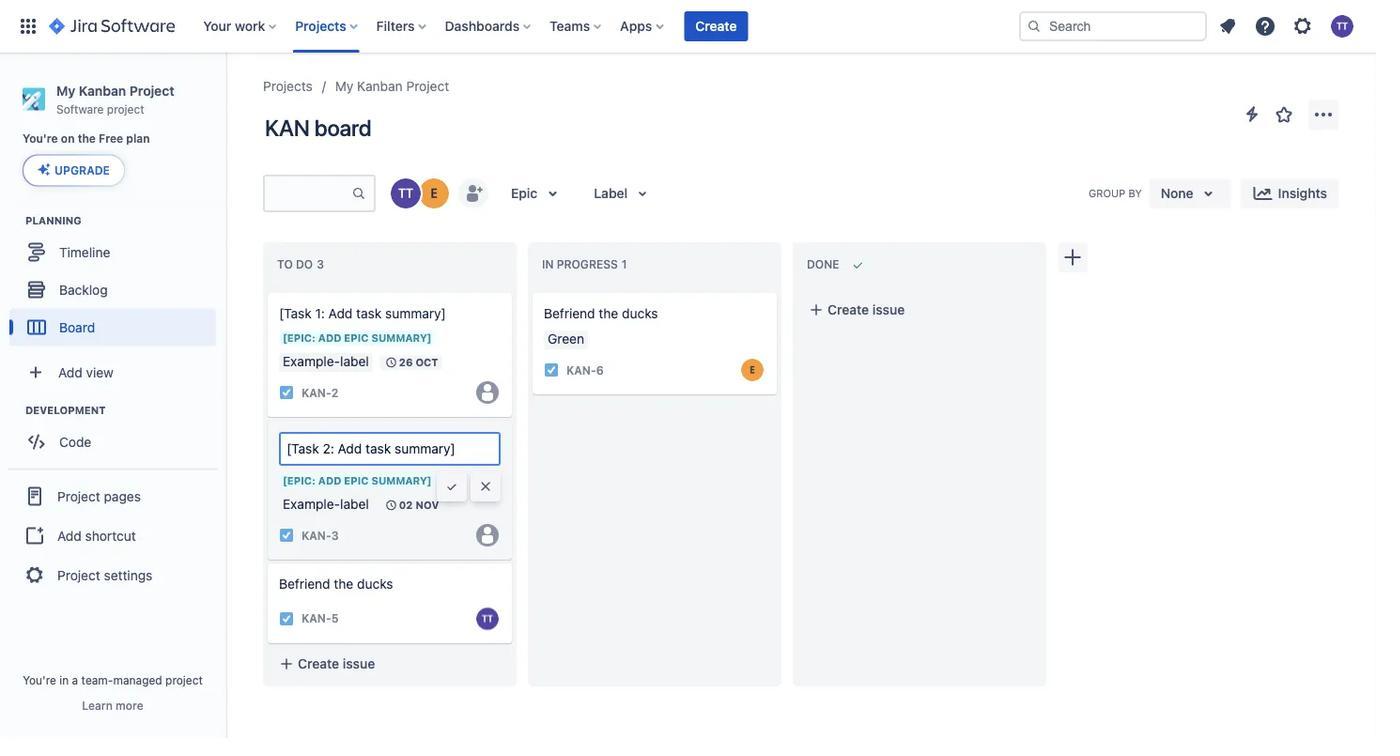 Task type: locate. For each thing, give the bounding box(es) containing it.
kan- for 6
[[567, 364, 596, 377]]

timeline link
[[9, 233, 216, 271]]

more image
[[1313, 103, 1335, 126]]

the for second create issue icon from the top of the page
[[334, 577, 354, 592]]

1 vertical spatial project
[[165, 674, 203, 687]]

task image
[[544, 363, 559, 378], [279, 385, 294, 400], [279, 528, 294, 543], [279, 612, 294, 627]]

timeline
[[59, 244, 110, 260]]

0 vertical spatial befriend
[[544, 306, 595, 321]]

1 vertical spatial create issue image
[[257, 551, 279, 573]]

5
[[331, 612, 339, 626]]

you're in a team-managed project
[[23, 674, 203, 687]]

add inside dropdown button
[[58, 365, 82, 380]]

1 vertical spatial the
[[599, 306, 619, 321]]

dashboards button
[[439, 11, 539, 41]]

1 vertical spatial create issue
[[298, 656, 375, 672]]

0 vertical spatial projects
[[295, 18, 346, 34]]

kanban inside my kanban project software project
[[79, 83, 126, 98]]

1 horizontal spatial create
[[696, 18, 737, 34]]

eloisefrancis23 image
[[419, 179, 449, 209]]

2 horizontal spatial the
[[599, 306, 619, 321]]

teams
[[550, 18, 590, 34]]

projects inside popup button
[[295, 18, 346, 34]]

2 horizontal spatial create
[[828, 302, 869, 318]]

issue for leftmost "create issue" button
[[343, 656, 375, 672]]

0 vertical spatial project
[[107, 102, 144, 115]]

search image
[[1027, 19, 1042, 34]]

you're left "in"
[[23, 674, 56, 687]]

1 horizontal spatial the
[[334, 577, 354, 592]]

create issue down 5
[[298, 656, 375, 672]]

0 vertical spatial create issue
[[828, 302, 905, 318]]

add for add shortcut
[[57, 528, 82, 544]]

ducks
[[622, 306, 658, 321], [357, 577, 393, 592]]

befriend the ducks
[[544, 306, 658, 321], [279, 577, 393, 592]]

project
[[107, 102, 144, 115], [165, 674, 203, 687]]

kan-5 link
[[302, 611, 339, 627]]

terry turtle image
[[391, 179, 421, 209]]

the
[[78, 132, 96, 145], [599, 306, 619, 321], [334, 577, 354, 592]]

1 vertical spatial issue
[[343, 656, 375, 672]]

2 vertical spatial add
[[57, 528, 82, 544]]

task image left the kan-6 link
[[544, 363, 559, 378]]

befriend the ducks for befriend the ducks create issue image
[[544, 306, 658, 321]]

0 horizontal spatial my
[[56, 83, 75, 98]]

1 vertical spatial befriend
[[279, 577, 330, 592]]

project settings link
[[8, 555, 218, 596]]

add
[[329, 306, 353, 321], [58, 365, 82, 380], [57, 528, 82, 544]]

task image left kan-3 link
[[279, 528, 294, 543]]

create issue
[[828, 302, 905, 318], [298, 656, 375, 672]]

0 vertical spatial befriend the ducks
[[544, 306, 658, 321]]

code link
[[9, 423, 216, 461]]

upgrade button
[[23, 155, 124, 185]]

project pages
[[57, 489, 141, 504]]

befriend the ducks up 5
[[279, 577, 393, 592]]

in progress
[[542, 258, 618, 271]]

my inside "link"
[[335, 78, 354, 94]]

done
[[807, 258, 840, 271]]

project
[[406, 78, 449, 94], [129, 83, 174, 98], [57, 489, 100, 504], [57, 568, 100, 583]]

0 vertical spatial create issue image
[[257, 408, 279, 430]]

task image left "kan-2" link
[[279, 385, 294, 400]]

kanban up software on the left of page
[[79, 83, 126, 98]]

1 you're from the top
[[23, 132, 58, 145]]

1 create issue image from the left
[[257, 280, 279, 303]]

kanban inside "link"
[[357, 78, 403, 94]]

create column image
[[1062, 246, 1085, 269]]

the up 5
[[334, 577, 354, 592]]

project down filters popup button
[[406, 78, 449, 94]]

learn more
[[82, 699, 143, 712]]

projects up projects link
[[295, 18, 346, 34]]

befriend down in progress at left
[[544, 306, 595, 321]]

projects
[[295, 18, 346, 34], [263, 78, 313, 94]]

progress
[[557, 258, 618, 271]]

1 vertical spatial befriend the ducks
[[279, 577, 393, 592]]

create issue button
[[798, 293, 1042, 327], [268, 647, 512, 681]]

issue
[[873, 302, 905, 318], [343, 656, 375, 672]]

0 horizontal spatial ducks
[[357, 577, 393, 592]]

create down done
[[828, 302, 869, 318]]

do
[[296, 258, 313, 271]]

planning group
[[9, 213, 225, 352]]

task image left kan-5 link
[[279, 612, 294, 627]]

create issue image
[[257, 408, 279, 430], [257, 551, 279, 573]]

label
[[594, 186, 628, 201]]

create issue image
[[257, 280, 279, 303], [522, 280, 544, 303]]

filters
[[377, 18, 415, 34]]

2 create issue image from the left
[[522, 280, 544, 303]]

kanban for my kanban project software project
[[79, 83, 126, 98]]

befriend
[[544, 306, 595, 321], [279, 577, 330, 592]]

kan board
[[265, 115, 372, 141]]

befriend up kan-5
[[279, 577, 330, 592]]

project up plan
[[107, 102, 144, 115]]

0 horizontal spatial create issue
[[298, 656, 375, 672]]

projects up kan
[[263, 78, 313, 94]]

1 horizontal spatial kanban
[[357, 78, 403, 94]]

1 vertical spatial ducks
[[357, 577, 393, 592]]

02 november 2023 image
[[384, 498, 399, 513], [384, 498, 399, 513]]

managed
[[113, 674, 162, 687]]

0 vertical spatial you're
[[23, 132, 58, 145]]

project down add shortcut at the left of the page
[[57, 568, 100, 583]]

filters button
[[371, 11, 434, 41]]

1 horizontal spatial project
[[165, 674, 203, 687]]

group by
[[1089, 187, 1143, 199]]

1 vertical spatial add
[[58, 365, 82, 380]]

0 horizontal spatial create issue button
[[268, 647, 512, 681]]

jira software image
[[49, 15, 175, 38], [49, 15, 175, 38]]

1 horizontal spatial create issue image
[[522, 280, 544, 303]]

projects for projects popup button
[[295, 18, 346, 34]]

26 october 2023 image
[[384, 355, 399, 370], [384, 355, 399, 370]]

notifications image
[[1217, 15, 1240, 38]]

0 vertical spatial create issue button
[[798, 293, 1042, 327]]

project up add shortcut at the left of the page
[[57, 489, 100, 504]]

1 vertical spatial create
[[828, 302, 869, 318]]

0 vertical spatial issue
[[873, 302, 905, 318]]

[task 1: add task summary]
[[279, 306, 446, 321]]

3
[[331, 529, 339, 542]]

1 horizontal spatial befriend
[[544, 306, 595, 321]]

add inside button
[[57, 528, 82, 544]]

create
[[696, 18, 737, 34], [828, 302, 869, 318], [298, 656, 339, 672]]

1 horizontal spatial ducks
[[622, 306, 658, 321]]

1 vertical spatial projects
[[263, 78, 313, 94]]

my up software on the left of page
[[56, 83, 75, 98]]

2
[[331, 386, 339, 399]]

1 vertical spatial you're
[[23, 674, 56, 687]]

1 horizontal spatial create issue
[[828, 302, 905, 318]]

banner
[[0, 0, 1377, 53]]

create issue image down in
[[522, 280, 544, 303]]

2 you're from the top
[[23, 674, 56, 687]]

0 vertical spatial create
[[696, 18, 737, 34]]

kan-2 link
[[302, 385, 339, 401]]

primary element
[[11, 0, 1020, 53]]

project up plan
[[129, 83, 174, 98]]

0 horizontal spatial issue
[[343, 656, 375, 672]]

you're on the free plan
[[23, 132, 150, 145]]

0 horizontal spatial create issue image
[[257, 280, 279, 303]]

2 vertical spatial the
[[334, 577, 354, 592]]

0 horizontal spatial project
[[107, 102, 144, 115]]

the down the progress
[[599, 306, 619, 321]]

26 oct
[[399, 357, 438, 369]]

0 horizontal spatial create
[[298, 656, 339, 672]]

board
[[315, 115, 372, 141]]

1 horizontal spatial issue
[[873, 302, 905, 318]]

create issue down done
[[828, 302, 905, 318]]

assignee: eloisefrancis23 image
[[741, 359, 764, 382]]

kanban up board
[[357, 78, 403, 94]]

group
[[8, 468, 218, 602]]

befriend for second create issue icon from the top of the page
[[279, 577, 330, 592]]

my inside my kanban project software project
[[56, 83, 75, 98]]

0 horizontal spatial the
[[78, 132, 96, 145]]

planning image
[[3, 209, 25, 232]]

0 horizontal spatial kanban
[[79, 83, 126, 98]]

add shortcut button
[[8, 517, 218, 555]]

to do element
[[277, 258, 328, 271]]

Search this board text field
[[265, 177, 351, 210]]

2 vertical spatial create
[[298, 656, 339, 672]]

the for befriend the ducks create issue image
[[599, 306, 619, 321]]

add left view
[[58, 365, 82, 380]]

1 horizontal spatial befriend the ducks
[[544, 306, 658, 321]]

insights
[[1279, 186, 1328, 201]]

you're left on
[[23, 132, 58, 145]]

projects for projects link
[[263, 78, 313, 94]]

task image for kan-2
[[279, 385, 294, 400]]

0 horizontal spatial befriend the ducks
[[279, 577, 393, 592]]

pages
[[104, 489, 141, 504]]

kan-6
[[567, 364, 604, 377]]

add left shortcut
[[57, 528, 82, 544]]

befriend the ducks down the progress
[[544, 306, 658, 321]]

0 horizontal spatial befriend
[[279, 577, 330, 592]]

team-
[[81, 674, 113, 687]]

0 vertical spatial the
[[78, 132, 96, 145]]

in
[[59, 674, 69, 687]]

development group
[[9, 403, 225, 466]]

befriend the ducks for second create issue icon from the top of the page
[[279, 577, 393, 592]]

project pages link
[[8, 476, 218, 517]]

create right apps dropdown button
[[696, 18, 737, 34]]

summary]
[[385, 306, 446, 321]]

my
[[335, 78, 354, 94], [56, 83, 75, 98]]

1 vertical spatial create issue button
[[268, 647, 512, 681]]

project right managed at the left
[[165, 674, 203, 687]]

the right on
[[78, 132, 96, 145]]

board link
[[9, 309, 216, 346]]

to
[[277, 258, 293, 271]]

you're
[[23, 132, 58, 145], [23, 674, 56, 687]]

apps
[[620, 18, 653, 34]]

kanban
[[357, 78, 403, 94], [79, 83, 126, 98]]

1 horizontal spatial my
[[335, 78, 354, 94]]

create down kan-5 link
[[298, 656, 339, 672]]

my up board
[[335, 78, 354, 94]]

create issue image down to at the top left of page
[[257, 280, 279, 303]]

epic
[[511, 186, 538, 201]]

add right 1:
[[329, 306, 353, 321]]

26
[[399, 357, 413, 369]]

oct
[[416, 357, 438, 369]]



Task type: vqa. For each thing, say whether or not it's contained in the screenshot.
topmost BEFRIEND THE DUCKS
yes



Task type: describe. For each thing, give the bounding box(es) containing it.
project settings
[[57, 568, 153, 583]]

upgrade
[[55, 164, 110, 177]]

more
[[116, 699, 143, 712]]

create for rightmost "create issue" button
[[828, 302, 869, 318]]

epic button
[[500, 179, 575, 209]]

code
[[59, 434, 91, 450]]

6
[[596, 364, 604, 377]]

0 vertical spatial add
[[329, 306, 353, 321]]

none
[[1161, 186, 1194, 201]]

my kanban project link
[[335, 75, 449, 98]]

software
[[56, 102, 104, 115]]

a
[[72, 674, 78, 687]]

02 nov
[[399, 500, 439, 512]]

kan
[[265, 115, 310, 141]]

automations menu button icon image
[[1241, 103, 1264, 125]]

help image
[[1255, 15, 1277, 38]]

insights button
[[1241, 179, 1339, 209]]

settings
[[104, 568, 153, 583]]

add for add view
[[58, 365, 82, 380]]

add view button
[[11, 354, 214, 391]]

in progress element
[[542, 258, 631, 271]]

add people image
[[462, 182, 485, 205]]

[task
[[279, 306, 312, 321]]

appswitcher icon image
[[17, 15, 39, 38]]

task
[[356, 306, 382, 321]]

task image for kan-6
[[544, 363, 559, 378]]

assignee: terry turtle image
[[476, 608, 499, 630]]

in
[[542, 258, 554, 271]]

kan-3
[[302, 529, 339, 542]]

create inside the primary element
[[696, 18, 737, 34]]

planning
[[25, 214, 82, 226]]

create for leftmost "create issue" button
[[298, 656, 339, 672]]

add shortcut
[[57, 528, 136, 544]]

insights image
[[1252, 182, 1275, 205]]

your work button
[[198, 11, 284, 41]]

nov
[[416, 500, 439, 512]]

kan- for 3
[[302, 529, 331, 542]]

sidebar navigation image
[[205, 75, 246, 113]]

cancel summary image
[[478, 479, 493, 494]]

you're for you're in a team-managed project
[[23, 674, 56, 687]]

work
[[235, 18, 265, 34]]

project inside my kanban project software project
[[107, 102, 144, 115]]

shortcut
[[85, 528, 136, 544]]

view
[[86, 365, 114, 380]]

create issue for rightmost "create issue" button
[[828, 302, 905, 318]]

none button
[[1150, 179, 1232, 209]]

unassigned image
[[476, 524, 499, 547]]

Search field
[[1020, 11, 1208, 41]]

0 vertical spatial ducks
[[622, 306, 658, 321]]

my for my kanban project
[[335, 78, 354, 94]]

02
[[399, 500, 413, 512]]

backlog link
[[9, 271, 216, 309]]

your profile and settings image
[[1332, 15, 1354, 38]]

add view
[[58, 365, 114, 380]]

create button
[[684, 11, 749, 41]]

task image for kan-5
[[279, 612, 294, 627]]

group
[[1089, 187, 1126, 199]]

your
[[203, 18, 231, 34]]

your work
[[203, 18, 265, 34]]

create issue for leftmost "create issue" button
[[298, 656, 375, 672]]

learn more button
[[82, 698, 143, 713]]

2 create issue image from the top
[[257, 551, 279, 573]]

development image
[[3, 399, 25, 421]]

kan-3 link
[[302, 528, 339, 544]]

settings image
[[1292, 15, 1315, 38]]

befriend for befriend the ducks create issue image
[[544, 306, 595, 321]]

my kanban project software project
[[56, 83, 174, 115]]

issue for rightmost "create issue" button
[[873, 302, 905, 318]]

1:
[[315, 306, 325, 321]]

teams button
[[544, 11, 609, 41]]

on
[[61, 132, 75, 145]]

unassigned image
[[476, 382, 499, 404]]

apps button
[[615, 11, 671, 41]]

board
[[59, 319, 95, 335]]

kan- for 5
[[302, 612, 331, 626]]

to do
[[277, 258, 313, 271]]

confirm summary image
[[445, 479, 460, 494]]

project inside "link"
[[406, 78, 449, 94]]

star kan board image
[[1273, 103, 1296, 126]]

task image for kan-3
[[279, 528, 294, 543]]

kan-6 link
[[567, 362, 604, 378]]

backlog
[[59, 282, 108, 297]]

projects button
[[290, 11, 365, 41]]

[Task 2: Add task summary] text field
[[279, 432, 501, 466]]

free
[[99, 132, 123, 145]]

projects link
[[263, 75, 313, 98]]

kan-2
[[302, 386, 339, 399]]

plan
[[126, 132, 150, 145]]

create issue image for [task 1: add task summary]
[[257, 280, 279, 303]]

kanban for my kanban project
[[357, 78, 403, 94]]

my for my kanban project software project
[[56, 83, 75, 98]]

kan- for 2
[[302, 386, 331, 399]]

1 horizontal spatial create issue button
[[798, 293, 1042, 327]]

create issue image for befriend the ducks
[[522, 280, 544, 303]]

label button
[[583, 179, 666, 209]]

dashboards
[[445, 18, 520, 34]]

banner containing your work
[[0, 0, 1377, 53]]

by
[[1129, 187, 1143, 199]]

1 create issue image from the top
[[257, 408, 279, 430]]

kan-5
[[302, 612, 339, 626]]

group containing project pages
[[8, 468, 218, 602]]

development
[[25, 404, 106, 416]]

my kanban project
[[335, 78, 449, 94]]

you're for you're on the free plan
[[23, 132, 58, 145]]

learn
[[82, 699, 113, 712]]

project inside my kanban project software project
[[129, 83, 174, 98]]



